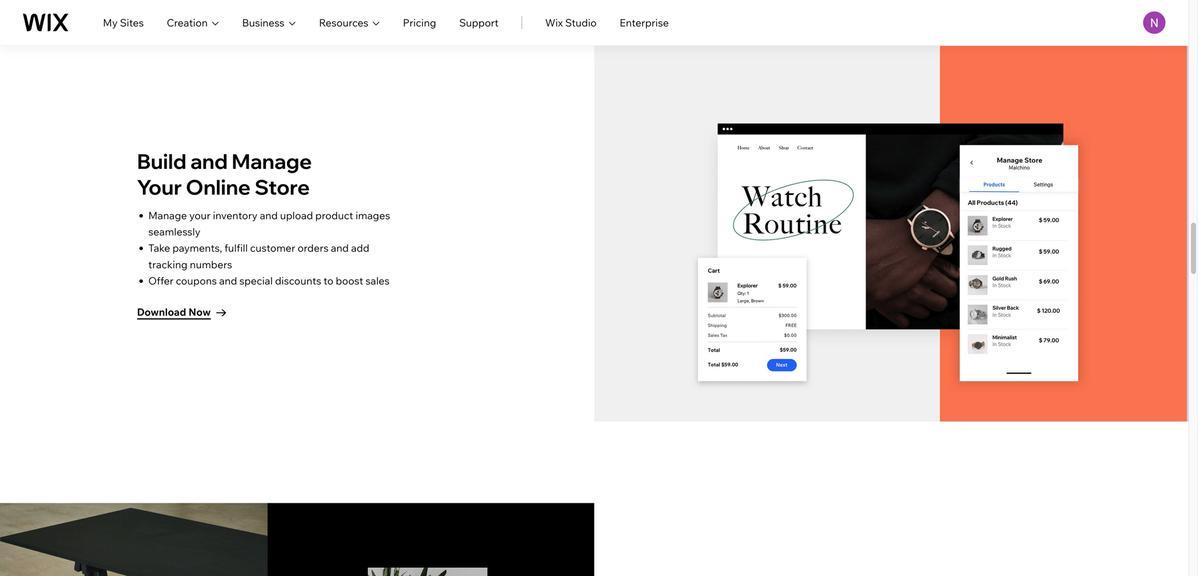 Task type: vqa. For each thing, say whether or not it's contained in the screenshot.
with inside With our logo editor, you get all the types of files that you need for your business, unlike with other logo software platforms. With the Wix Logo Maker you'll receive different logo formats depending on the package you choose. All of the packages include the high-resolution PNG files (5000 x 5000 px) in your original logo colors as well as black, white, and transparent color variations. These files are ideal for using online. If you're planning on printing your logo from the logo creator, we recommend purchasing one of the packages that include high quality SVG vector files.
no



Task type: describe. For each thing, give the bounding box(es) containing it.
payments,
[[173, 242, 222, 255]]

store
[[255, 174, 310, 200]]

creation button
[[167, 15, 219, 30]]

studio
[[565, 16, 597, 29]]

and left add
[[331, 242, 349, 255]]

upload
[[280, 209, 313, 222]]

images of how a blog will look on the wix owner app. image
[[0, 504, 594, 577]]

my sites link
[[103, 15, 144, 30]]

coupons
[[176, 275, 217, 287]]

and inside build and manage your online store
[[190, 148, 228, 174]]

pricing link
[[403, 15, 436, 30]]

enterprise link
[[620, 15, 669, 30]]

fulfill
[[225, 242, 248, 255]]

business button
[[242, 15, 296, 30]]

download now link
[[137, 304, 226, 322]]

seamlessly
[[148, 226, 201, 238]]

support
[[459, 16, 499, 29]]

build
[[137, 148, 187, 174]]

enterprise
[[620, 16, 669, 29]]

sites
[[120, 16, 144, 29]]

support link
[[459, 15, 499, 30]]

my
[[103, 16, 118, 29]]

online
[[186, 174, 251, 200]]

add
[[351, 242, 370, 255]]

take
[[148, 242, 170, 255]]

download now
[[137, 306, 211, 319]]



Task type: locate. For each thing, give the bounding box(es) containing it.
my sites
[[103, 16, 144, 29]]

to
[[324, 275, 334, 287]]

now
[[189, 306, 211, 319]]

build and manage your online store
[[137, 148, 312, 200]]

wix
[[545, 16, 563, 29]]

creation
[[167, 16, 208, 29]]

sales
[[366, 275, 390, 287]]

pricing
[[403, 16, 436, 29]]

and left upload in the top left of the page
[[260, 209, 278, 222]]

tracking
[[148, 258, 188, 271]]

and down numbers
[[219, 275, 237, 287]]

and right build
[[190, 148, 228, 174]]

wix studio
[[545, 16, 597, 29]]

0 vertical spatial manage
[[232, 148, 312, 174]]

and
[[190, 148, 228, 174], [260, 209, 278, 222], [331, 242, 349, 255], [219, 275, 237, 287]]

images of managing online store with the wix owner app image
[[594, 44, 1189, 422]]

product
[[315, 209, 353, 222]]

your
[[189, 209, 211, 222]]

your
[[137, 174, 182, 200]]

manage inside build and manage your online store
[[232, 148, 312, 174]]

manage up seamlessly
[[148, 209, 187, 222]]

orders
[[298, 242, 329, 255]]

customer
[[250, 242, 295, 255]]

inventory
[[213, 209, 258, 222]]

images
[[356, 209, 390, 222]]

manage up upload in the top left of the page
[[232, 148, 312, 174]]

special
[[239, 275, 273, 287]]

resources button
[[319, 15, 380, 30]]

resources
[[319, 16, 369, 29]]

numbers
[[190, 258, 232, 271]]

discounts
[[275, 275, 321, 287]]

1 horizontal spatial manage
[[232, 148, 312, 174]]

profile image image
[[1144, 11, 1166, 34]]

business
[[242, 16, 285, 29]]

offer
[[148, 275, 174, 287]]

wix studio link
[[545, 15, 597, 30]]

manage your inventory and upload product images seamlessly take payments, fulfill customer orders and add tracking numbers offer coupons and special discounts to boost sales
[[148, 209, 390, 287]]

0 horizontal spatial manage
[[148, 209, 187, 222]]

manage
[[232, 148, 312, 174], [148, 209, 187, 222]]

1 vertical spatial manage
[[148, 209, 187, 222]]

manage inside manage your inventory and upload product images seamlessly take payments, fulfill customer orders and add tracking numbers offer coupons and special discounts to boost sales
[[148, 209, 187, 222]]

download
[[137, 306, 186, 319]]

boost
[[336, 275, 363, 287]]



